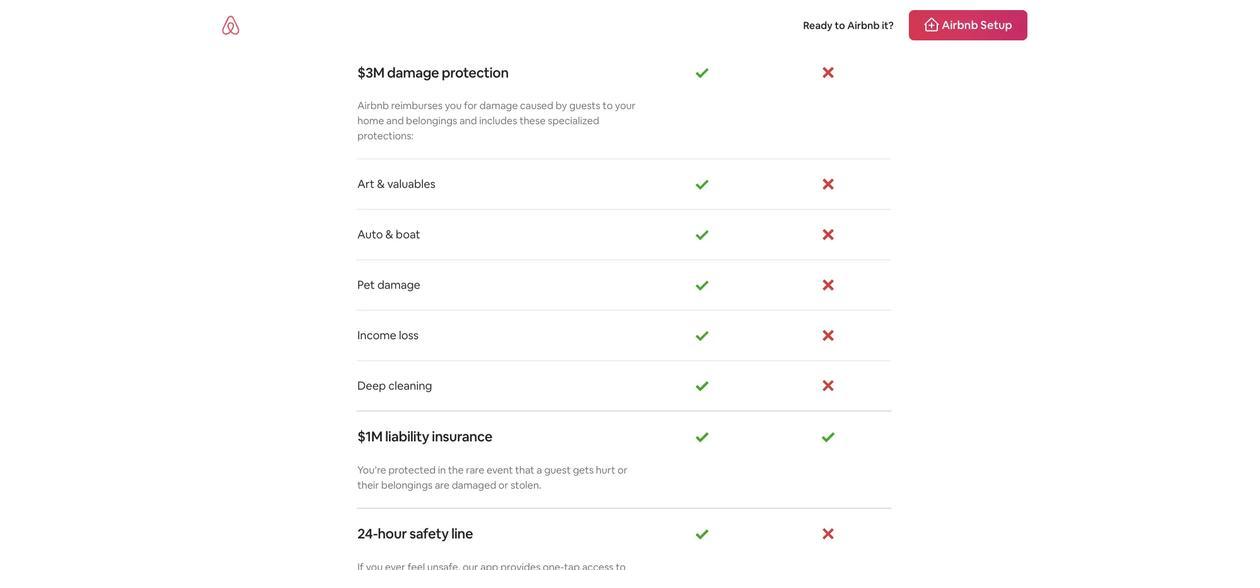 Task type: locate. For each thing, give the bounding box(es) containing it.
belongings down reimburses
[[406, 114, 458, 127]]

4 airbnb included image from the top
[[695, 378, 710, 393]]

0 vertical spatial competitors not included image
[[821, 177, 836, 192]]

airbnb setup
[[942, 18, 1013, 32]]

1 vertical spatial damage
[[480, 99, 518, 112]]

1 horizontal spatial or
[[618, 463, 628, 476]]

1 airbnb included image from the top
[[695, 65, 710, 80]]

to left your
[[603, 99, 613, 112]]

0 horizontal spatial to
[[603, 99, 613, 112]]

1 horizontal spatial &
[[386, 227, 394, 242]]

0 horizontal spatial or
[[499, 478, 509, 491]]

4 airbnb included image from the top
[[695, 526, 710, 541]]

caused
[[520, 99, 554, 112]]

to inside airbnb reimburses you for damage caused by guests to your home and belongings and includes these specialized protections:
[[603, 99, 613, 112]]

airbnb included image for income loss
[[695, 328, 710, 343]]

stolen.
[[511, 478, 542, 491]]

airbnb included image for $1m liability insurance
[[695, 429, 710, 444]]

to right ready
[[835, 19, 846, 32]]

4 competitors not included image from the top
[[821, 526, 836, 541]]

and down for
[[460, 114, 477, 127]]

damage inside airbnb reimburses you for damage caused by guests to your home and belongings and includes these specialized protections:
[[480, 99, 518, 112]]

3 airbnb included image from the top
[[695, 429, 710, 444]]

or
[[618, 463, 628, 476], [499, 478, 509, 491]]

belongings inside you're protected in the rare event that a guest gets hurt or their belongings are damaged or stolen.
[[382, 478, 433, 491]]

income
[[358, 328, 397, 343]]

airbnb for airbnb setup
[[942, 18, 979, 32]]

& for auto
[[386, 227, 394, 242]]

event
[[487, 463, 513, 476]]

0 vertical spatial to
[[835, 19, 846, 32]]

competitors not included image for art & valuables
[[821, 177, 836, 192]]

in
[[438, 463, 446, 476]]

are
[[435, 478, 450, 491]]

competitors included image
[[821, 429, 836, 444]]

& right art
[[377, 177, 385, 191]]

belongings
[[406, 114, 458, 127], [382, 478, 433, 491]]

24-
[[358, 525, 378, 543]]

1 horizontal spatial airbnb
[[848, 19, 880, 32]]

0 vertical spatial belongings
[[406, 114, 458, 127]]

your
[[615, 99, 636, 112]]

$3m damage protection
[[358, 63, 509, 81]]

income loss
[[358, 328, 419, 343]]

it?
[[882, 19, 894, 32]]

guest
[[545, 463, 571, 476]]

or down event
[[499, 478, 509, 491]]

1 vertical spatial competitors not included image
[[821, 328, 836, 343]]

you
[[445, 99, 462, 112]]

1 competitors not included image from the top
[[821, 177, 836, 192]]

&
[[377, 177, 385, 191], [386, 227, 394, 242]]

and
[[387, 114, 404, 127], [460, 114, 477, 127]]

0 vertical spatial &
[[377, 177, 385, 191]]

3 competitors not included image from the top
[[821, 378, 836, 393]]

airbnb left the it?
[[848, 19, 880, 32]]

pet
[[358, 277, 375, 292]]

their
[[358, 478, 379, 491]]

1 vertical spatial &
[[386, 227, 394, 242]]

24-hour safety line
[[358, 525, 473, 543]]

airbnb reimburses you for damage caused by guests to your home and belongings and includes these specialized protections:
[[358, 99, 636, 142]]

2 vertical spatial damage
[[378, 277, 421, 292]]

damage up includes
[[480, 99, 518, 112]]

2 airbnb included image from the top
[[695, 177, 710, 192]]

protected
[[389, 463, 436, 476]]

these
[[520, 114, 546, 127]]

2 and from the left
[[460, 114, 477, 127]]

or right hurt
[[618, 463, 628, 476]]

home
[[358, 114, 384, 127]]

airbnb left setup
[[942, 18, 979, 32]]

insurance
[[432, 428, 493, 446]]

& left boat
[[386, 227, 394, 242]]

competitors not included image
[[821, 65, 836, 80], [821, 227, 836, 242], [821, 277, 836, 293], [821, 526, 836, 541]]

2 competitors not included image from the top
[[821, 328, 836, 343]]

airbnb
[[942, 18, 979, 32], [848, 19, 880, 32], [358, 99, 389, 112]]

2 vertical spatial competitors not included image
[[821, 378, 836, 393]]

airbnb included image
[[695, 277, 710, 293], [695, 328, 710, 343], [695, 429, 710, 444], [695, 526, 710, 541]]

to
[[835, 19, 846, 32], [603, 99, 613, 112]]

2 airbnb included image from the top
[[695, 328, 710, 343]]

airbnb included image for boat
[[695, 227, 710, 242]]

auto
[[358, 227, 383, 242]]

competitors not included image for income loss
[[821, 328, 836, 343]]

0 horizontal spatial and
[[387, 114, 404, 127]]

1 competitors not included image from the top
[[821, 65, 836, 80]]

1 vertical spatial belongings
[[382, 478, 433, 491]]

0 horizontal spatial airbnb
[[358, 99, 389, 112]]

competitors not included image
[[821, 177, 836, 192], [821, 328, 836, 343], [821, 378, 836, 393]]

the
[[448, 463, 464, 476]]

airbnb homepage image
[[221, 15, 241, 35]]

you're protected in the rare event that a guest gets hurt or their belongings are damaged or stolen.
[[358, 463, 628, 491]]

airbnb included image for protection
[[695, 65, 710, 80]]

damaged
[[452, 478, 497, 491]]

$3m
[[358, 63, 385, 81]]

reimburses
[[391, 99, 443, 112]]

0 horizontal spatial &
[[377, 177, 385, 191]]

airbnb included image
[[695, 65, 710, 80], [695, 177, 710, 192], [695, 227, 710, 242], [695, 378, 710, 393]]

3 airbnb included image from the top
[[695, 227, 710, 242]]

damage for pet damage
[[378, 277, 421, 292]]

airbnb included image for valuables
[[695, 177, 710, 192]]

0 vertical spatial or
[[618, 463, 628, 476]]

2 horizontal spatial airbnb
[[942, 18, 979, 32]]

airbnb up home
[[358, 99, 389, 112]]

hurt
[[596, 463, 616, 476]]

competitors not included image for deep cleaning
[[821, 378, 836, 393]]

auto & boat
[[358, 227, 421, 242]]

1 airbnb included image from the top
[[695, 277, 710, 293]]

1 and from the left
[[387, 114, 404, 127]]

belongings down the "protected"
[[382, 478, 433, 491]]

damage up reimburses
[[387, 63, 439, 81]]

1 horizontal spatial and
[[460, 114, 477, 127]]

competitors not included image for safety
[[821, 526, 836, 541]]

0 vertical spatial damage
[[387, 63, 439, 81]]

airbnb inside airbnb reimburses you for damage caused by guests to your home and belongings and includes these specialized protections:
[[358, 99, 389, 112]]

and up protections:
[[387, 114, 404, 127]]

a
[[537, 463, 542, 476]]

1 vertical spatial to
[[603, 99, 613, 112]]

damage right pet
[[378, 277, 421, 292]]

damage
[[387, 63, 439, 81], [480, 99, 518, 112], [378, 277, 421, 292]]

2 competitors not included image from the top
[[821, 227, 836, 242]]

line
[[452, 525, 473, 543]]



Task type: describe. For each thing, give the bounding box(es) containing it.
protections:
[[358, 129, 414, 142]]

pet damage
[[358, 277, 421, 292]]

art & valuables
[[358, 177, 436, 191]]

airbnb included image for pet damage
[[695, 277, 710, 293]]

$1m
[[358, 428, 383, 446]]

liability
[[385, 428, 429, 446]]

cleaning
[[389, 378, 432, 393]]

gets
[[573, 463, 594, 476]]

damage for $3m damage protection
[[387, 63, 439, 81]]

art
[[358, 177, 375, 191]]

rare
[[466, 463, 485, 476]]

belongings inside airbnb reimburses you for damage caused by guests to your home and belongings and includes these specialized protections:
[[406, 114, 458, 127]]

deep
[[358, 378, 386, 393]]

includes
[[479, 114, 518, 127]]

hour
[[378, 525, 407, 543]]

competitors not included image for protection
[[821, 65, 836, 80]]

airbnb setup link
[[909, 10, 1028, 40]]

guests
[[570, 99, 601, 112]]

$1m liability insurance
[[358, 428, 493, 446]]

airbnb included image for 24-hour safety line
[[695, 526, 710, 541]]

ready
[[804, 19, 833, 32]]

1 vertical spatial or
[[499, 478, 509, 491]]

specialized
[[548, 114, 600, 127]]

loss
[[399, 328, 419, 343]]

valuables
[[388, 177, 436, 191]]

boat
[[396, 227, 421, 242]]

ready to airbnb it?
[[804, 19, 894, 32]]

setup
[[981, 18, 1013, 32]]

protection
[[442, 63, 509, 81]]

competitors not included image for boat
[[821, 227, 836, 242]]

safety
[[410, 525, 449, 543]]

by
[[556, 99, 567, 112]]

you're
[[358, 463, 386, 476]]

airbnb for airbnb reimburses you for damage caused by guests to your home and belongings and includes these specialized protections:
[[358, 99, 389, 112]]

deep cleaning
[[358, 378, 432, 393]]

that
[[515, 463, 535, 476]]

1 horizontal spatial to
[[835, 19, 846, 32]]

3 competitors not included image from the top
[[821, 277, 836, 293]]

for
[[464, 99, 478, 112]]

& for art
[[377, 177, 385, 191]]



Task type: vqa. For each thing, say whether or not it's contained in the screenshot.
'Airbnb' to the left
yes



